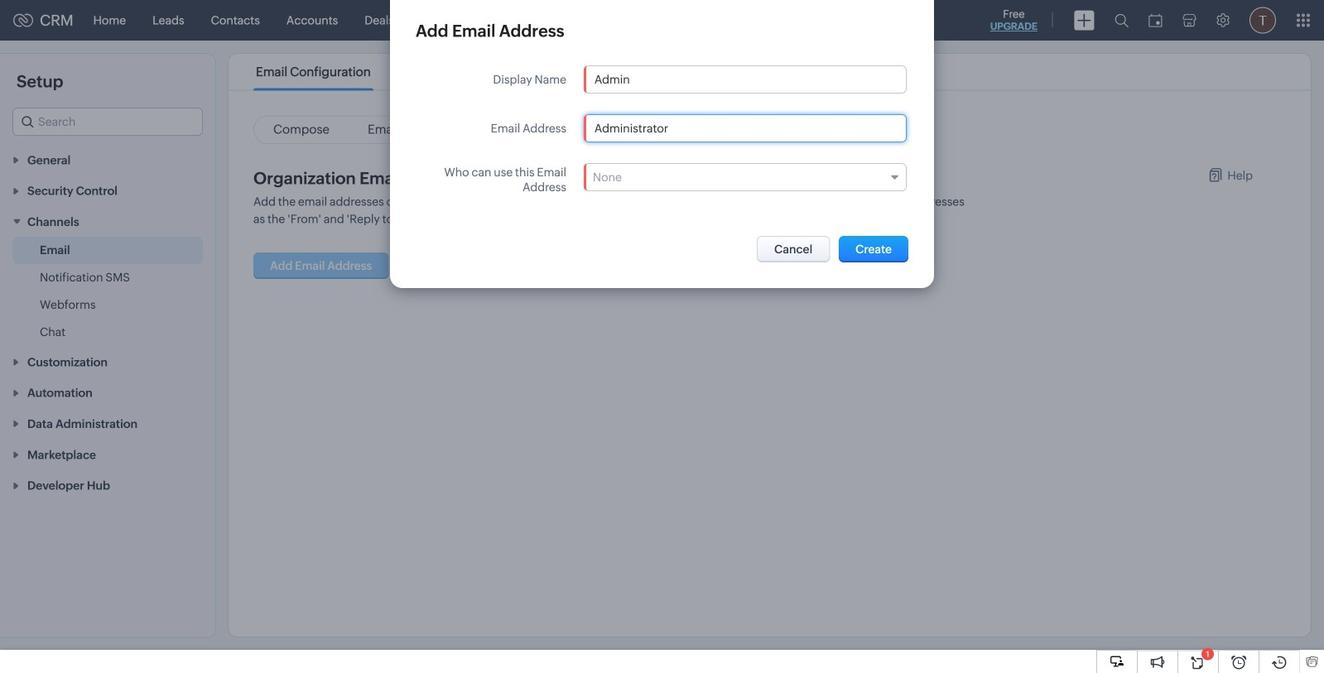 Task type: vqa. For each thing, say whether or not it's contained in the screenshot.
Profile element
yes



Task type: locate. For each thing, give the bounding box(es) containing it.
calendar image
[[1149, 14, 1163, 27]]

None field
[[584, 163, 907, 191]]

region
[[0, 237, 215, 346]]

logo image
[[13, 14, 33, 27]]

profile element
[[1240, 0, 1286, 40]]

None text field
[[585, 66, 906, 93], [585, 115, 906, 142], [585, 66, 906, 93], [585, 115, 906, 142]]

list
[[241, 54, 653, 90]]



Task type: describe. For each thing, give the bounding box(es) containing it.
search element
[[1105, 0, 1139, 41]]

search image
[[1115, 13, 1129, 27]]

create menu element
[[1064, 0, 1105, 40]]

create menu image
[[1074, 10, 1095, 30]]

profile image
[[1250, 7, 1276, 34]]



